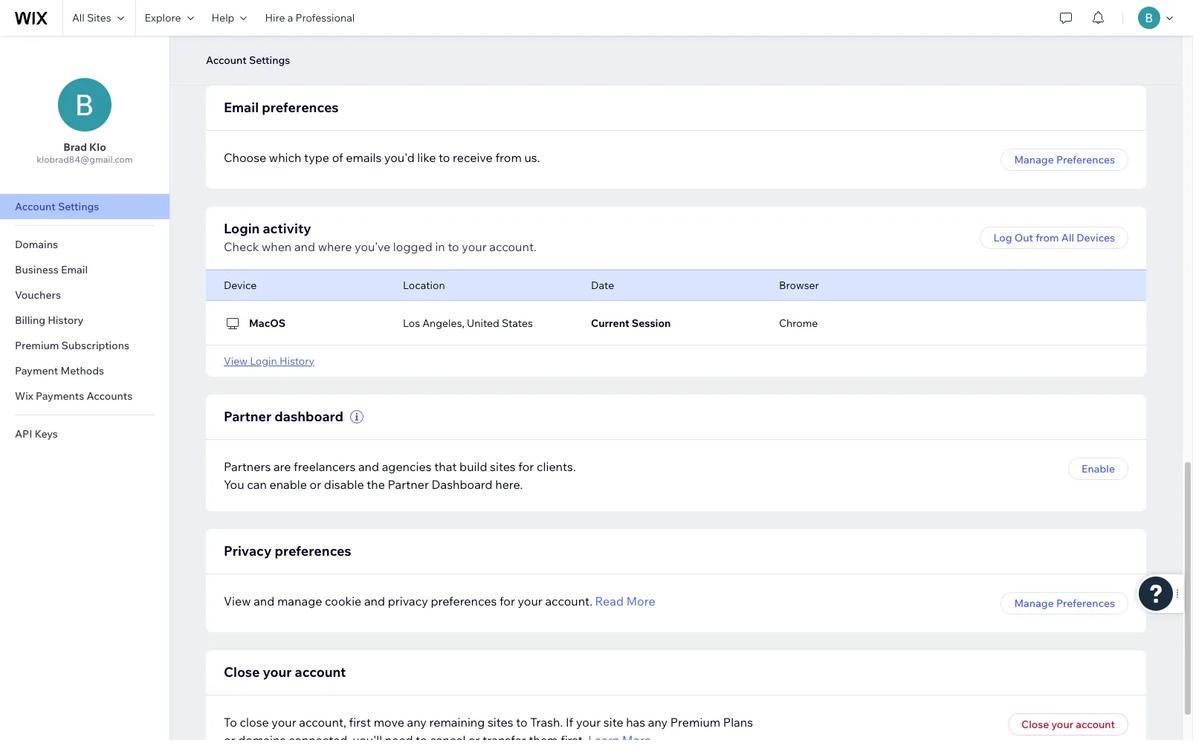 Task type: describe. For each thing, give the bounding box(es) containing it.
1 horizontal spatial in
[[476, 36, 485, 49]]

vouchers
[[15, 288, 61, 302]]

partner inside partners are freelancers and agencies that build sites for clients. you can enable or disable the partner dashboard here.
[[388, 477, 429, 492]]

plans
[[723, 715, 753, 730]]

account for "account settings" button at the top left of the page
[[206, 54, 247, 67]]

to close your account, first move any remaining sites to trash. if your site has any premium plans or domains connected, you'll need to cancel or transfer them first.
[[224, 715, 753, 740]]

methods
[[61, 364, 104, 378]]

chrome
[[779, 316, 818, 330]]

enable button
[[1068, 458, 1128, 480]]

sites
[[87, 11, 111, 25]]

us.
[[524, 150, 540, 165]]

account inside button
[[1076, 718, 1115, 731]]

* if you disable social logins, you'll still be able to log in using your wix email and password.
[[224, 36, 659, 49]]

premium subscriptions
[[15, 339, 129, 352]]

sites inside partners are freelancers and agencies that build sites for clients. you can enable or disable the partner dashboard here.
[[490, 459, 516, 474]]

to right need on the left
[[416, 733, 427, 740]]

2 any from the left
[[648, 715, 668, 730]]

log
[[458, 36, 474, 49]]

your inside login activity check when and where you've logged in to your account.
[[462, 239, 487, 254]]

agencies
[[382, 459, 432, 474]]

account,
[[299, 715, 346, 730]]

macos
[[249, 316, 286, 330]]

account settings button
[[198, 49, 298, 71]]

api keys
[[15, 427, 58, 441]]

or inside partners are freelancers and agencies that build sites for clients. you can enable or disable the partner dashboard here.
[[310, 477, 321, 492]]

cancel
[[430, 733, 466, 740]]

professional
[[295, 11, 355, 25]]

emails
[[346, 150, 382, 165]]

los
[[403, 316, 420, 330]]

payment methods link
[[0, 358, 169, 384]]

view for view and manage cookie and privacy preferences for your account. read more
[[224, 594, 251, 608]]

privacy preferences
[[224, 542, 351, 559]]

login inside login activity check when and where you've logged in to your account.
[[224, 220, 260, 237]]

brad klo klobrad84@gmail.com
[[37, 140, 133, 165]]

close
[[240, 715, 269, 730]]

help
[[212, 11, 234, 25]]

los angeles, united states
[[403, 316, 533, 330]]

manage preferences for email preferences
[[1014, 153, 1115, 166]]

build
[[459, 459, 487, 474]]

0 horizontal spatial all
[[72, 11, 85, 25]]

email preferences
[[224, 98, 339, 116]]

connected,
[[288, 733, 350, 740]]

preferences for email preferences
[[1056, 153, 1115, 166]]

partners are freelancers and agencies that build sites for clients. you can enable or disable the partner dashboard here.
[[224, 459, 576, 492]]

close your account inside button
[[1021, 718, 1115, 731]]

view and manage cookie and privacy preferences for your account. read more
[[224, 594, 655, 608]]

keys
[[35, 427, 58, 441]]

and right cookie
[[364, 594, 385, 608]]

devices
[[1077, 231, 1115, 244]]

browser
[[779, 278, 819, 292]]

current
[[591, 316, 629, 330]]

enable
[[1081, 462, 1115, 475]]

1 vertical spatial history
[[279, 354, 315, 368]]

all sites
[[72, 11, 111, 25]]

a
[[287, 11, 293, 25]]

angeles,
[[422, 316, 465, 330]]

be
[[408, 36, 420, 49]]

2 vertical spatial preferences
[[431, 594, 497, 608]]

premium subscriptions link
[[0, 333, 169, 358]]

more
[[626, 594, 655, 608]]

manage preferences button for privacy preferences
[[1001, 592, 1128, 614]]

choose
[[224, 150, 266, 165]]

sidebar element
[[0, 36, 170, 740]]

receive
[[453, 150, 493, 165]]

freelancers
[[294, 459, 356, 474]]

dashboard
[[432, 477, 493, 492]]

0 vertical spatial you'll
[[361, 36, 386, 49]]

site
[[603, 715, 623, 730]]

read
[[595, 594, 624, 608]]

wix payments accounts
[[15, 390, 133, 403]]

domains
[[15, 238, 58, 251]]

that
[[434, 459, 457, 474]]

api
[[15, 427, 32, 441]]

which
[[269, 150, 301, 165]]

settings for "account settings" button at the top left of the page
[[249, 54, 290, 67]]

to inside login activity check when and where you've logged in to your account.
[[448, 239, 459, 254]]

billing history
[[15, 314, 84, 327]]

hire
[[265, 11, 285, 25]]

dashboard
[[274, 408, 344, 425]]

view login history
[[224, 354, 315, 368]]

1 horizontal spatial wix
[[540, 36, 558, 49]]

api keys link
[[0, 421, 169, 447]]

account settings for account settings link
[[15, 200, 99, 213]]

preferences for privacy preferences
[[1056, 597, 1115, 610]]

for inside partners are freelancers and agencies that build sites for clients. you can enable or disable the partner dashboard here.
[[518, 459, 534, 474]]

2 horizontal spatial or
[[468, 733, 480, 740]]

states
[[502, 316, 533, 330]]

where
[[318, 239, 352, 254]]

device
[[224, 278, 257, 292]]

your inside button
[[1051, 718, 1073, 731]]

0 vertical spatial email
[[224, 98, 259, 116]]

log out from all devices
[[993, 231, 1115, 244]]

preferences for email preferences
[[262, 98, 339, 116]]

when
[[262, 239, 292, 254]]

payment methods
[[15, 364, 104, 378]]

to right like
[[439, 150, 450, 165]]

billing history link
[[0, 308, 169, 333]]

manage for email preferences
[[1014, 153, 1054, 166]]

premium inside to close your account, first move any remaining sites to trash. if your site has any premium plans or domains connected, you'll need to cancel or transfer them first.
[[670, 715, 721, 730]]

business
[[15, 263, 59, 277]]

still
[[389, 36, 406, 49]]

of
[[332, 150, 343, 165]]

manage
[[277, 594, 322, 608]]

choose which type of emails you'd like to receive from us.
[[224, 150, 540, 165]]

subscriptions
[[61, 339, 129, 352]]

and inside partners are freelancers and agencies that build sites for clients. you can enable or disable the partner dashboard here.
[[358, 459, 379, 474]]

session
[[632, 316, 671, 330]]

manage for privacy preferences
[[1014, 597, 1054, 610]]

you'll inside to close your account, first move any remaining sites to trash. if your site has any premium plans or domains connected, you'll need to cancel or transfer them first.
[[353, 733, 382, 740]]

you'd
[[384, 150, 415, 165]]

0 horizontal spatial close
[[224, 663, 260, 681]]

close inside button
[[1021, 718, 1049, 731]]



Task type: vqa. For each thing, say whether or not it's contained in the screenshot.
bottommost Reports
no



Task type: locate. For each thing, give the bounding box(es) containing it.
if up the "first."
[[566, 715, 573, 730]]

all left "sites"
[[72, 11, 85, 25]]

1 horizontal spatial partner
[[388, 477, 429, 492]]

0 vertical spatial all
[[72, 11, 85, 25]]

settings
[[249, 54, 290, 67], [58, 200, 99, 213]]

0 horizontal spatial close your account
[[224, 663, 346, 681]]

account settings for "account settings" button at the top left of the page
[[206, 54, 290, 67]]

from right out
[[1036, 231, 1059, 244]]

account inside button
[[206, 54, 247, 67]]

history
[[48, 314, 84, 327], [279, 354, 315, 368]]

0 vertical spatial settings
[[249, 54, 290, 67]]

or down "remaining" at the bottom left
[[468, 733, 480, 740]]

to right logged
[[448, 239, 459, 254]]

1 manage preferences button from the top
[[1001, 148, 1128, 171]]

2 view from the top
[[224, 594, 251, 608]]

1 horizontal spatial account
[[1076, 718, 1115, 731]]

0 vertical spatial for
[[518, 459, 534, 474]]

1 horizontal spatial history
[[279, 354, 315, 368]]

email down "account settings" button at the top left of the page
[[224, 98, 259, 116]]

account settings link
[[0, 194, 169, 219]]

for
[[518, 459, 534, 474], [499, 594, 515, 608]]

1 vertical spatial from
[[1036, 231, 1059, 244]]

account settings up domains on the top left of page
[[15, 200, 99, 213]]

your
[[516, 36, 537, 49], [462, 239, 487, 254], [518, 594, 543, 608], [263, 663, 292, 681], [272, 715, 296, 730], [576, 715, 601, 730], [1051, 718, 1073, 731]]

1 vertical spatial close
[[1021, 718, 1049, 731]]

email down domains link
[[61, 263, 88, 277]]

1 horizontal spatial any
[[648, 715, 668, 730]]

type
[[304, 150, 329, 165]]

can
[[247, 477, 267, 492]]

remaining
[[429, 715, 485, 730]]

0 vertical spatial if
[[230, 36, 237, 49]]

premium
[[15, 339, 59, 352], [670, 715, 721, 730]]

the
[[367, 477, 385, 492]]

0 horizontal spatial history
[[48, 314, 84, 327]]

close your account button
[[1008, 713, 1128, 736]]

in right logged
[[435, 239, 445, 254]]

0 horizontal spatial for
[[499, 594, 515, 608]]

0 vertical spatial from
[[495, 150, 522, 165]]

all inside button
[[1061, 231, 1074, 244]]

accounts
[[87, 390, 133, 403]]

check
[[224, 239, 259, 254]]

and left 'manage'
[[254, 594, 275, 608]]

0 vertical spatial manage
[[1014, 153, 1054, 166]]

0 horizontal spatial in
[[435, 239, 445, 254]]

able
[[423, 36, 443, 49]]

0 vertical spatial account settings
[[206, 54, 290, 67]]

view
[[224, 354, 248, 368], [224, 594, 251, 608]]

1 vertical spatial if
[[566, 715, 573, 730]]

0 vertical spatial in
[[476, 36, 485, 49]]

1 vertical spatial manage
[[1014, 597, 1054, 610]]

log
[[993, 231, 1012, 244]]

manage preferences button
[[1001, 148, 1128, 171], [1001, 592, 1128, 614]]

0 horizontal spatial email
[[61, 263, 88, 277]]

like
[[417, 150, 436, 165]]

wix down payment on the left of page
[[15, 390, 33, 403]]

1 horizontal spatial from
[[1036, 231, 1059, 244]]

account for account settings link
[[15, 200, 56, 213]]

1 horizontal spatial for
[[518, 459, 534, 474]]

brad
[[63, 140, 87, 154]]

payments
[[36, 390, 84, 403]]

disable down hire
[[259, 36, 294, 49]]

premium up payment on the left of page
[[15, 339, 59, 352]]

0 horizontal spatial account settings
[[15, 200, 99, 213]]

from inside button
[[1036, 231, 1059, 244]]

0 vertical spatial view
[[224, 354, 248, 368]]

them
[[529, 733, 558, 740]]

account
[[206, 54, 247, 67], [15, 200, 56, 213]]

manage
[[1014, 153, 1054, 166], [1014, 597, 1054, 610]]

0 vertical spatial account
[[206, 54, 247, 67]]

disable inside partners are freelancers and agencies that build sites for clients. you can enable or disable the partner dashboard here.
[[324, 477, 364, 492]]

0 vertical spatial login
[[224, 220, 260, 237]]

and down "activity"
[[294, 239, 315, 254]]

to
[[446, 36, 456, 49], [439, 150, 450, 165], [448, 239, 459, 254], [516, 715, 527, 730], [416, 733, 427, 740]]

manage preferences for privacy preferences
[[1014, 597, 1115, 610]]

1 vertical spatial all
[[1061, 231, 1074, 244]]

0 horizontal spatial partner
[[224, 408, 271, 425]]

1 vertical spatial settings
[[58, 200, 99, 213]]

1 horizontal spatial account
[[206, 54, 247, 67]]

settings inside button
[[249, 54, 290, 67]]

1 vertical spatial manage preferences
[[1014, 597, 1115, 610]]

*
[[224, 36, 228, 49]]

wix left email
[[540, 36, 558, 49]]

0 vertical spatial account.
[[489, 239, 537, 254]]

read more link
[[595, 592, 655, 610]]

1 vertical spatial preferences
[[275, 542, 351, 559]]

email inside sidebar element
[[61, 263, 88, 277]]

wix payments accounts link
[[0, 384, 169, 409]]

0 vertical spatial close
[[224, 663, 260, 681]]

2 preferences from the top
[[1056, 597, 1115, 610]]

clients.
[[537, 459, 576, 474]]

sites up here. in the bottom of the page
[[490, 459, 516, 474]]

1 vertical spatial email
[[61, 263, 88, 277]]

view for view login history
[[224, 354, 248, 368]]

and right email
[[589, 36, 607, 49]]

1 horizontal spatial disable
[[324, 477, 364, 492]]

trash.
[[530, 715, 563, 730]]

preferences right 'privacy'
[[431, 594, 497, 608]]

0 horizontal spatial any
[[407, 715, 427, 730]]

login
[[224, 220, 260, 237], [250, 354, 277, 368]]

1 vertical spatial premium
[[670, 715, 721, 730]]

1 vertical spatial sites
[[488, 715, 513, 730]]

from
[[495, 150, 522, 165], [1036, 231, 1059, 244]]

1 horizontal spatial close
[[1021, 718, 1049, 731]]

0 vertical spatial account
[[295, 663, 346, 681]]

if right "*" on the top left of page
[[230, 36, 237, 49]]

0 vertical spatial preferences
[[262, 98, 339, 116]]

are
[[273, 459, 291, 474]]

0 vertical spatial preferences
[[1056, 153, 1115, 166]]

wix inside sidebar element
[[15, 390, 33, 403]]

1 vertical spatial preferences
[[1056, 597, 1115, 610]]

account inside sidebar element
[[15, 200, 56, 213]]

you
[[224, 477, 244, 492]]

and inside login activity check when and where you've logged in to your account.
[[294, 239, 315, 254]]

1 vertical spatial account
[[1076, 718, 1115, 731]]

0 vertical spatial partner
[[224, 408, 271, 425]]

social
[[297, 36, 324, 49]]

0 horizontal spatial if
[[230, 36, 237, 49]]

1 horizontal spatial settings
[[249, 54, 290, 67]]

from left us.
[[495, 150, 522, 165]]

0 horizontal spatial premium
[[15, 339, 59, 352]]

1 manage from the top
[[1014, 153, 1054, 166]]

any
[[407, 715, 427, 730], [648, 715, 668, 730]]

premium left plans
[[670, 715, 721, 730]]

1 vertical spatial wix
[[15, 390, 33, 403]]

history up premium subscriptions
[[48, 314, 84, 327]]

close your account
[[224, 663, 346, 681], [1021, 718, 1115, 731]]

sites inside to close your account, first move any remaining sites to trash. if your site has any premium plans or domains connected, you'll need to cancel or transfer them first.
[[488, 715, 513, 730]]

business email
[[15, 263, 88, 277]]

history down macos
[[279, 354, 315, 368]]

klo
[[89, 140, 106, 154]]

domains
[[238, 733, 286, 740]]

1 vertical spatial close your account
[[1021, 718, 1115, 731]]

login up check
[[224, 220, 260, 237]]

0 vertical spatial wix
[[540, 36, 558, 49]]

1 vertical spatial you'll
[[353, 733, 382, 740]]

account.
[[489, 239, 537, 254], [545, 594, 592, 608]]

privacy
[[224, 542, 272, 559]]

you'll left still
[[361, 36, 386, 49]]

view down the privacy
[[224, 594, 251, 608]]

2 manage preferences button from the top
[[1001, 592, 1128, 614]]

vouchers link
[[0, 282, 169, 308]]

1 vertical spatial account settings
[[15, 200, 99, 213]]

1 horizontal spatial close your account
[[1021, 718, 1115, 731]]

account. inside login activity check when and where you've logged in to your account.
[[489, 239, 537, 254]]

0 vertical spatial history
[[48, 314, 84, 327]]

in inside login activity check when and where you've logged in to your account.
[[435, 239, 445, 254]]

or
[[310, 477, 321, 492], [224, 733, 235, 740], [468, 733, 480, 740]]

or down to
[[224, 733, 235, 740]]

united
[[467, 316, 499, 330]]

account settings inside account settings link
[[15, 200, 99, 213]]

hire a professional link
[[256, 0, 364, 36]]

partners
[[224, 459, 271, 474]]

0 vertical spatial disable
[[259, 36, 294, 49]]

1 horizontal spatial or
[[310, 477, 321, 492]]

history inside sidebar element
[[48, 314, 84, 327]]

account settings inside "account settings" button
[[206, 54, 290, 67]]

0 horizontal spatial account
[[295, 663, 346, 681]]

1 vertical spatial account.
[[545, 594, 592, 608]]

preferences
[[262, 98, 339, 116], [275, 542, 351, 559], [431, 594, 497, 608]]

has
[[626, 715, 645, 730]]

login activity check when and where you've logged in to your account.
[[224, 220, 537, 254]]

payment
[[15, 364, 58, 378]]

enable
[[269, 477, 307, 492]]

0 vertical spatial close your account
[[224, 663, 346, 681]]

1 view from the top
[[224, 354, 248, 368]]

0 vertical spatial premium
[[15, 339, 59, 352]]

preferences up 'manage'
[[275, 542, 351, 559]]

0 vertical spatial manage preferences button
[[1001, 148, 1128, 171]]

2 manage preferences from the top
[[1014, 597, 1115, 610]]

1 horizontal spatial account.
[[545, 594, 592, 608]]

1 horizontal spatial account settings
[[206, 54, 290, 67]]

1 vertical spatial in
[[435, 239, 445, 254]]

and up 'the'
[[358, 459, 379, 474]]

activity
[[263, 220, 311, 237]]

settings down you at left top
[[249, 54, 290, 67]]

logged
[[393, 239, 432, 254]]

0 horizontal spatial disable
[[259, 36, 294, 49]]

premium inside sidebar element
[[15, 339, 59, 352]]

0 horizontal spatial account
[[15, 200, 56, 213]]

partner up partners
[[224, 408, 271, 425]]

0 horizontal spatial account.
[[489, 239, 537, 254]]

0 vertical spatial sites
[[490, 459, 516, 474]]

0 vertical spatial manage preferences
[[1014, 153, 1115, 166]]

0 horizontal spatial from
[[495, 150, 522, 165]]

1 vertical spatial disable
[[324, 477, 364, 492]]

settings up domains link
[[58, 200, 99, 213]]

any up need on the left
[[407, 715, 427, 730]]

explore
[[145, 11, 181, 25]]

1 vertical spatial login
[[250, 354, 277, 368]]

preferences for privacy preferences
[[275, 542, 351, 559]]

you'll down the first
[[353, 733, 382, 740]]

1 any from the left
[[407, 715, 427, 730]]

1 preferences from the top
[[1056, 153, 1115, 166]]

1 horizontal spatial all
[[1061, 231, 1074, 244]]

0 horizontal spatial or
[[224, 733, 235, 740]]

settings for account settings link
[[58, 200, 99, 213]]

0 horizontal spatial wix
[[15, 390, 33, 403]]

1 vertical spatial manage preferences button
[[1001, 592, 1128, 614]]

preferences up which
[[262, 98, 339, 116]]

to left log
[[446, 36, 456, 49]]

settings inside sidebar element
[[58, 200, 99, 213]]

password.
[[609, 36, 659, 49]]

here.
[[495, 477, 523, 492]]

domains link
[[0, 232, 169, 257]]

account down "*" on the top left of page
[[206, 54, 247, 67]]

privacy
[[388, 594, 428, 608]]

sites up transfer
[[488, 715, 513, 730]]

0 horizontal spatial settings
[[58, 200, 99, 213]]

out
[[1014, 231, 1033, 244]]

account up domains on the top left of page
[[15, 200, 56, 213]]

1 vertical spatial partner
[[388, 477, 429, 492]]

login down macos
[[250, 354, 277, 368]]

cookie
[[325, 594, 361, 608]]

using
[[487, 36, 513, 49]]

1 horizontal spatial email
[[224, 98, 259, 116]]

you'll
[[361, 36, 386, 49], [353, 733, 382, 740]]

any right has
[[648, 715, 668, 730]]

in right log
[[476, 36, 485, 49]]

1 vertical spatial for
[[499, 594, 515, 608]]

klobrad84@gmail.com
[[37, 154, 133, 165]]

to up transfer
[[516, 715, 527, 730]]

need
[[385, 733, 413, 740]]

in
[[476, 36, 485, 49], [435, 239, 445, 254]]

manage preferences button for email preferences
[[1001, 148, 1128, 171]]

date
[[591, 278, 614, 292]]

all left devices
[[1061, 231, 1074, 244]]

view up partner dashboard
[[224, 354, 248, 368]]

2 manage from the top
[[1014, 597, 1054, 610]]

view login history button
[[224, 354, 315, 368]]

1 horizontal spatial if
[[566, 715, 573, 730]]

1 horizontal spatial premium
[[670, 715, 721, 730]]

if inside to close your account, first move any remaining sites to trash. if your site has any premium plans or domains connected, you'll need to cancel or transfer them first.
[[566, 715, 573, 730]]

1 vertical spatial account
[[15, 200, 56, 213]]

partner down agencies
[[388, 477, 429, 492]]

disable down 'freelancers'
[[324, 477, 364, 492]]

1 manage preferences from the top
[[1014, 153, 1115, 166]]

account settings down you at left top
[[206, 54, 290, 67]]

partner
[[224, 408, 271, 425], [388, 477, 429, 492]]

or down 'freelancers'
[[310, 477, 321, 492]]

1 vertical spatial view
[[224, 594, 251, 608]]



